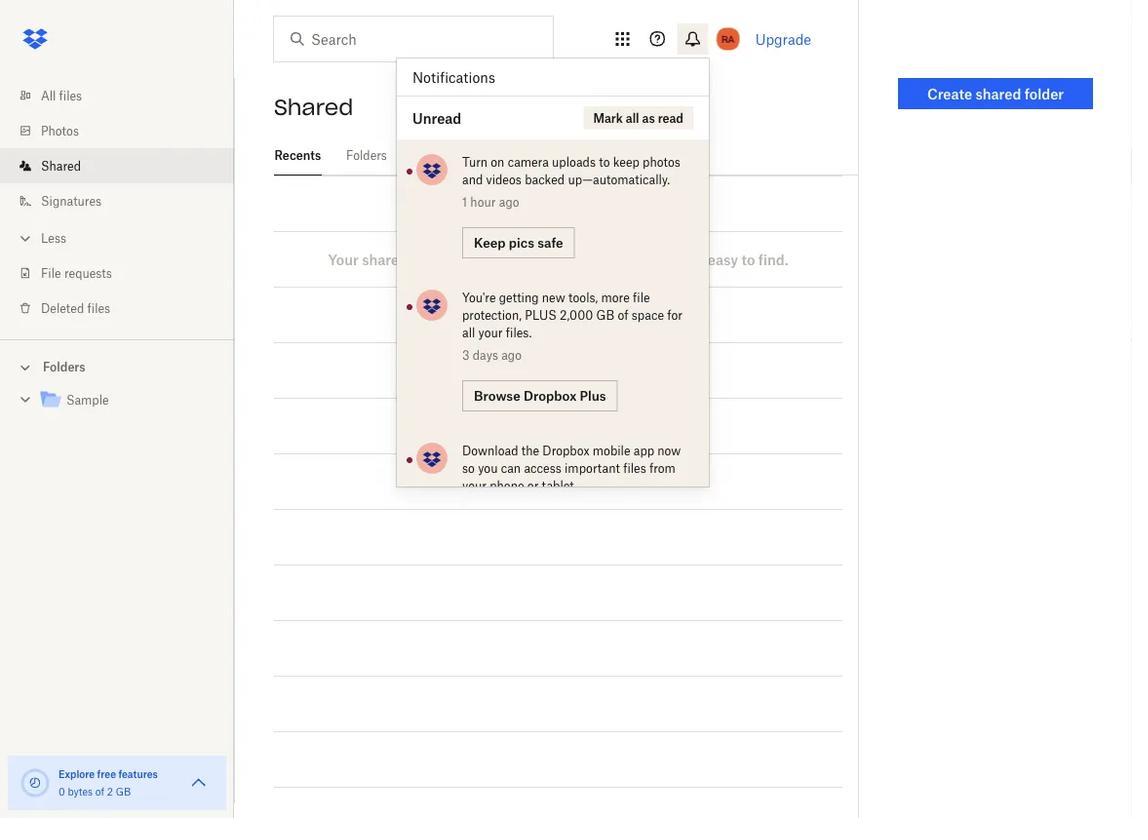 Task type: describe. For each thing, give the bounding box(es) containing it.
camera
[[508, 155, 549, 169]]

shared for create
[[976, 85, 1021, 102]]

signature requests link
[[517, 137, 628, 173]]

folders inside button
[[43, 360, 85, 374]]

videos
[[486, 172, 522, 187]]

you're getting new tools, more file protection, plus 2,000 gb of space for all your files. 3 days ago
[[462, 290, 683, 362]]

find.
[[758, 251, 788, 268]]

show
[[547, 251, 582, 268]]

turn
[[462, 155, 488, 169]]

all files
[[41, 88, 82, 103]]

can
[[501, 461, 521, 475]]

mark all as read
[[593, 111, 684, 125]]

they're
[[658, 251, 704, 268]]

deleted files
[[41, 301, 110, 315]]

1 horizontal spatial to
[[742, 251, 755, 268]]

file requests link
[[16, 255, 234, 291]]

files right all
[[59, 88, 82, 103]]

files inside 'download the dropbox mobile app now so you can access important files from your phone or tablet.'
[[623, 461, 646, 475]]

download the dropbox mobile app now so you can access important files from your phone or tablet.
[[462, 443, 681, 493]]

quota usage element
[[20, 767, 51, 799]]

files
[[412, 148, 438, 163]]

to inside turn on camera uploads to keep photos and videos backed up—automatically. 1 hour ago
[[599, 155, 610, 169]]

dropbox inside 'download the dropbox mobile app now so you can access important files from your phone or tablet.'
[[542, 443, 590, 458]]

keep pics safe button
[[462, 227, 575, 258]]

more
[[601, 290, 630, 305]]

ago inside turn on camera uploads to keep photos and videos backed up—automatically. 1 hour ago
[[499, 195, 519, 209]]

important
[[565, 461, 620, 475]]

dropbox image
[[16, 20, 55, 59]]

backed
[[525, 172, 565, 187]]

shared inside list item
[[41, 158, 81, 173]]

1
[[462, 195, 467, 209]]

2,000
[[560, 308, 593, 322]]

as
[[642, 111, 655, 125]]

will
[[520, 251, 544, 268]]

sent
[[567, 201, 591, 216]]

sample
[[66, 393, 109, 408]]

and inside turn on camera uploads to keep photos and videos backed up—automatically. 1 hour ago
[[462, 172, 483, 187]]

upgrade
[[755, 31, 811, 47]]

shared link
[[16, 148, 234, 183]]

gb inside you're getting new tools, more file protection, plus 2,000 gb of space for all your files. 3 days ago
[[596, 308, 614, 322]]

signature
[[520, 148, 574, 163]]

files right deleted
[[87, 301, 110, 315]]

uploads
[[552, 155, 596, 169]]

all files link
[[16, 78, 234, 113]]

requests for file requests
[[64, 266, 112, 280]]

download the dropbox mobile app now so you can access important files from your phone or tablet. link
[[397, 428, 709, 581]]

of inside explore free features 0 bytes of 2 gb
[[95, 785, 104, 798]]

3
[[462, 348, 470, 362]]

file requests
[[41, 266, 112, 280]]

sample link
[[39, 388, 218, 414]]

tablet.
[[542, 478, 577, 493]]

space
[[632, 308, 664, 322]]

explore free features 0 bytes of 2 gb
[[59, 768, 158, 798]]

up—automatically.
[[568, 172, 670, 187]]

features
[[118, 768, 158, 780]]

photos
[[41, 123, 79, 138]]

signature requests
[[520, 148, 625, 163]]

0 vertical spatial so
[[640, 251, 655, 268]]

links
[[463, 148, 493, 163]]

getting
[[499, 290, 539, 305]]

files link
[[412, 137, 439, 173]]

the
[[521, 443, 539, 458]]

files down keep
[[489, 251, 517, 268]]

2
[[107, 785, 113, 798]]

phone
[[490, 478, 524, 493]]

easy
[[708, 251, 738, 268]]

unread
[[412, 110, 461, 126]]

create
[[927, 85, 972, 102]]

dropbox inside button
[[524, 388, 577, 404]]

here
[[606, 251, 636, 268]]

you're
[[462, 290, 496, 305]]

your shared folders and files will show up here so they're easy to find.
[[328, 251, 788, 268]]

gb inside explore free features 0 bytes of 2 gb
[[116, 785, 131, 798]]

new
[[542, 290, 565, 305]]

files.
[[506, 325, 532, 340]]

all inside button
[[626, 111, 639, 125]]

days
[[473, 348, 498, 362]]

signatures for signatures you sent for signature
[[481, 201, 541, 216]]

your inside you're getting new tools, more file protection, plus 2,000 gb of space for all your files. 3 days ago
[[478, 325, 503, 340]]

folders button
[[0, 352, 234, 381]]

less image
[[16, 229, 35, 248]]

links link
[[462, 137, 493, 173]]

notifications
[[412, 69, 495, 85]]

browse dropbox plus button
[[462, 380, 618, 411]]

0 vertical spatial for
[[594, 201, 610, 216]]

signatures link
[[16, 183, 234, 218]]

keep
[[474, 235, 506, 251]]

shared list item
[[0, 148, 234, 183]]



Task type: vqa. For each thing, say whether or not it's contained in the screenshot.
bottommost Himalayan-
no



Task type: locate. For each thing, give the bounding box(es) containing it.
you're getting new tools, more file protection, plus 2,000 gb of space for all your files. button
[[462, 289, 689, 341]]

0
[[59, 785, 65, 798]]

explore
[[59, 768, 95, 780]]

mobile
[[593, 443, 630, 458]]

0 horizontal spatial all
[[462, 325, 475, 340]]

all up 3
[[462, 325, 475, 340]]

to left keep
[[599, 155, 610, 169]]

0 horizontal spatial shared
[[41, 158, 81, 173]]

shared
[[274, 94, 353, 121], [41, 158, 81, 173]]

photos link
[[16, 113, 234, 148]]

you
[[544, 201, 564, 216], [478, 461, 498, 475]]

0 horizontal spatial requests
[[64, 266, 112, 280]]

0 horizontal spatial to
[[599, 155, 610, 169]]

files down app
[[623, 461, 646, 475]]

1 vertical spatial folders
[[43, 360, 85, 374]]

of inside you're getting new tools, more file protection, plus 2,000 gb of space for all your files. 3 days ago
[[618, 308, 628, 322]]

0 vertical spatial and
[[462, 172, 483, 187]]

1 vertical spatial ago
[[501, 348, 522, 362]]

pics
[[509, 235, 534, 251]]

all inside you're getting new tools, more file protection, plus 2,000 gb of space for all your files. 3 days ago
[[462, 325, 475, 340]]

ago
[[499, 195, 519, 209], [501, 348, 522, 362]]

1 vertical spatial to
[[742, 251, 755, 268]]

browse
[[474, 388, 520, 404]]

ago down the files.
[[501, 348, 522, 362]]

all
[[626, 111, 639, 125], [462, 325, 475, 340]]

1 horizontal spatial so
[[640, 251, 655, 268]]

0 vertical spatial to
[[599, 155, 610, 169]]

0 horizontal spatial of
[[95, 785, 104, 798]]

folders
[[411, 251, 457, 268]]

shared down the 'photos'
[[41, 158, 81, 173]]

all left as
[[626, 111, 639, 125]]

0 vertical spatial all
[[626, 111, 639, 125]]

turn on camera uploads to keep photos and videos backed up—automatically. 1 hour ago
[[462, 155, 681, 209]]

you inside 'download the dropbox mobile app now so you can access important files from your phone or tablet.'
[[478, 461, 498, 475]]

so down download
[[462, 461, 475, 475]]

free
[[97, 768, 116, 780]]

dropbox up access in the left bottom of the page
[[542, 443, 590, 458]]

list
[[0, 66, 234, 339]]

ago down videos
[[499, 195, 519, 209]]

signature
[[613, 201, 665, 216]]

folder
[[1025, 85, 1064, 102]]

signatures you sent for signature
[[481, 201, 665, 216]]

1 vertical spatial requests
[[64, 266, 112, 280]]

create shared folder
[[927, 85, 1064, 102]]

0 vertical spatial of
[[618, 308, 628, 322]]

0 vertical spatial you
[[544, 201, 564, 216]]

gb right 2
[[116, 785, 131, 798]]

of
[[618, 308, 628, 322], [95, 785, 104, 798]]

your
[[478, 325, 503, 340], [462, 478, 487, 493]]

so inside 'download the dropbox mobile app now so you can access important files from your phone or tablet.'
[[462, 461, 475, 475]]

file
[[633, 290, 650, 305]]

for right sent
[[594, 201, 610, 216]]

list containing all files
[[0, 66, 234, 339]]

0 vertical spatial shared
[[274, 94, 353, 121]]

ago inside you're getting new tools, more file protection, plus 2,000 gb of space for all your files. 3 days ago
[[501, 348, 522, 362]]

mark
[[593, 111, 623, 125]]

0 vertical spatial requests
[[577, 148, 625, 163]]

1 vertical spatial so
[[462, 461, 475, 475]]

you down download
[[478, 461, 498, 475]]

folders
[[346, 148, 387, 163], [43, 360, 85, 374]]

file
[[41, 266, 61, 280]]

0 horizontal spatial folders
[[43, 360, 85, 374]]

read
[[658, 111, 684, 125]]

dropbox
[[524, 388, 577, 404], [542, 443, 590, 458]]

folders left files
[[346, 148, 387, 163]]

for right space
[[667, 308, 683, 322]]

1 horizontal spatial all
[[626, 111, 639, 125]]

0 horizontal spatial shared
[[362, 251, 408, 268]]

shared
[[976, 85, 1021, 102], [362, 251, 408, 268]]

0 horizontal spatial gb
[[116, 785, 131, 798]]

plus
[[580, 388, 606, 404]]

of down the more
[[618, 308, 628, 322]]

browse dropbox plus
[[474, 388, 606, 404]]

signatures for signatures
[[41, 194, 101, 208]]

1 vertical spatial you
[[478, 461, 498, 475]]

0 vertical spatial dropbox
[[524, 388, 577, 404]]

1 horizontal spatial requests
[[577, 148, 625, 163]]

requests for signature requests
[[577, 148, 625, 163]]

of left 2
[[95, 785, 104, 798]]

0 horizontal spatial you
[[478, 461, 498, 475]]

your left phone at the bottom left
[[462, 478, 487, 493]]

1 horizontal spatial gb
[[596, 308, 614, 322]]

1 vertical spatial of
[[95, 785, 104, 798]]

shared up recents link
[[274, 94, 353, 121]]

so right here
[[640, 251, 655, 268]]

less
[[41, 231, 66, 245]]

photos
[[643, 155, 681, 169]]

signatures down videos
[[481, 201, 541, 216]]

1 horizontal spatial signatures
[[481, 201, 541, 216]]

0 horizontal spatial so
[[462, 461, 475, 475]]

requests inside 'list'
[[64, 266, 112, 280]]

dropbox left plus
[[524, 388, 577, 404]]

from
[[649, 461, 676, 475]]

deleted
[[41, 301, 84, 315]]

download
[[462, 443, 518, 458]]

download the dropbox mobile app now so you can access important files from your phone or tablet. button
[[397, 428, 709, 581], [462, 442, 689, 494]]

app
[[634, 443, 654, 458]]

shared for your
[[362, 251, 408, 268]]

1 vertical spatial your
[[462, 478, 487, 493]]

you left sent
[[544, 201, 564, 216]]

1 vertical spatial dropbox
[[542, 443, 590, 458]]

1 horizontal spatial you
[[544, 201, 564, 216]]

1 vertical spatial for
[[667, 308, 683, 322]]

1 horizontal spatial for
[[667, 308, 683, 322]]

all
[[41, 88, 56, 103]]

hour
[[470, 195, 496, 209]]

your inside 'download the dropbox mobile app now so you can access important files from your phone or tablet.'
[[462, 478, 487, 493]]

0 horizontal spatial signatures
[[41, 194, 101, 208]]

turn on camera uploads to keep photos and videos backed up—automatically. button
[[462, 153, 689, 188]]

0 vertical spatial ago
[[499, 195, 519, 209]]

0 vertical spatial folders
[[346, 148, 387, 163]]

1 vertical spatial shared
[[41, 158, 81, 173]]

upgrade link
[[755, 31, 811, 47]]

0 vertical spatial gb
[[596, 308, 614, 322]]

1 vertical spatial gb
[[116, 785, 131, 798]]

and
[[462, 172, 483, 187], [461, 251, 486, 268]]

0 horizontal spatial for
[[594, 201, 610, 216]]

now
[[658, 443, 681, 458]]

0 vertical spatial your
[[478, 325, 503, 340]]

bytes
[[68, 785, 93, 798]]

deleted files link
[[16, 291, 234, 326]]

your
[[328, 251, 359, 268]]

1 vertical spatial all
[[462, 325, 475, 340]]

tab list containing recents
[[274, 137, 858, 176]]

gb down the more
[[596, 308, 614, 322]]

or
[[527, 478, 539, 493]]

folders up sample
[[43, 360, 85, 374]]

requests
[[577, 148, 625, 163], [64, 266, 112, 280]]

gb
[[596, 308, 614, 322], [116, 785, 131, 798]]

keep pics safe
[[474, 235, 563, 251]]

signatures
[[41, 194, 101, 208], [481, 201, 541, 216]]

safe
[[537, 235, 563, 251]]

1 vertical spatial and
[[461, 251, 486, 268]]

1 vertical spatial shared
[[362, 251, 408, 268]]

1 horizontal spatial shared
[[976, 85, 1021, 102]]

folders link
[[345, 137, 388, 173]]

protection,
[[462, 308, 522, 322]]

tools,
[[568, 290, 598, 305]]

to left find.
[[742, 251, 755, 268]]

tab list
[[274, 137, 858, 176]]

up
[[586, 251, 603, 268]]

shared inside button
[[976, 85, 1021, 102]]

requests inside 'tab list'
[[577, 148, 625, 163]]

and down turn
[[462, 172, 483, 187]]

shared left folder at right top
[[976, 85, 1021, 102]]

recents link
[[274, 137, 322, 173]]

1 horizontal spatial shared
[[274, 94, 353, 121]]

0 vertical spatial shared
[[976, 85, 1021, 102]]

your down "protection,"
[[478, 325, 503, 340]]

keep
[[613, 155, 639, 169]]

on
[[491, 155, 505, 169]]

1 horizontal spatial of
[[618, 308, 628, 322]]

shared right your
[[362, 251, 408, 268]]

1 horizontal spatial folders
[[346, 148, 387, 163]]

signatures up less
[[41, 194, 101, 208]]

access
[[524, 461, 561, 475]]

and down keep
[[461, 251, 486, 268]]

plus
[[525, 308, 557, 322]]

for inside you're getting new tools, more file protection, plus 2,000 gb of space for all your files. 3 days ago
[[667, 308, 683, 322]]

mark all as read button
[[584, 106, 693, 130]]



